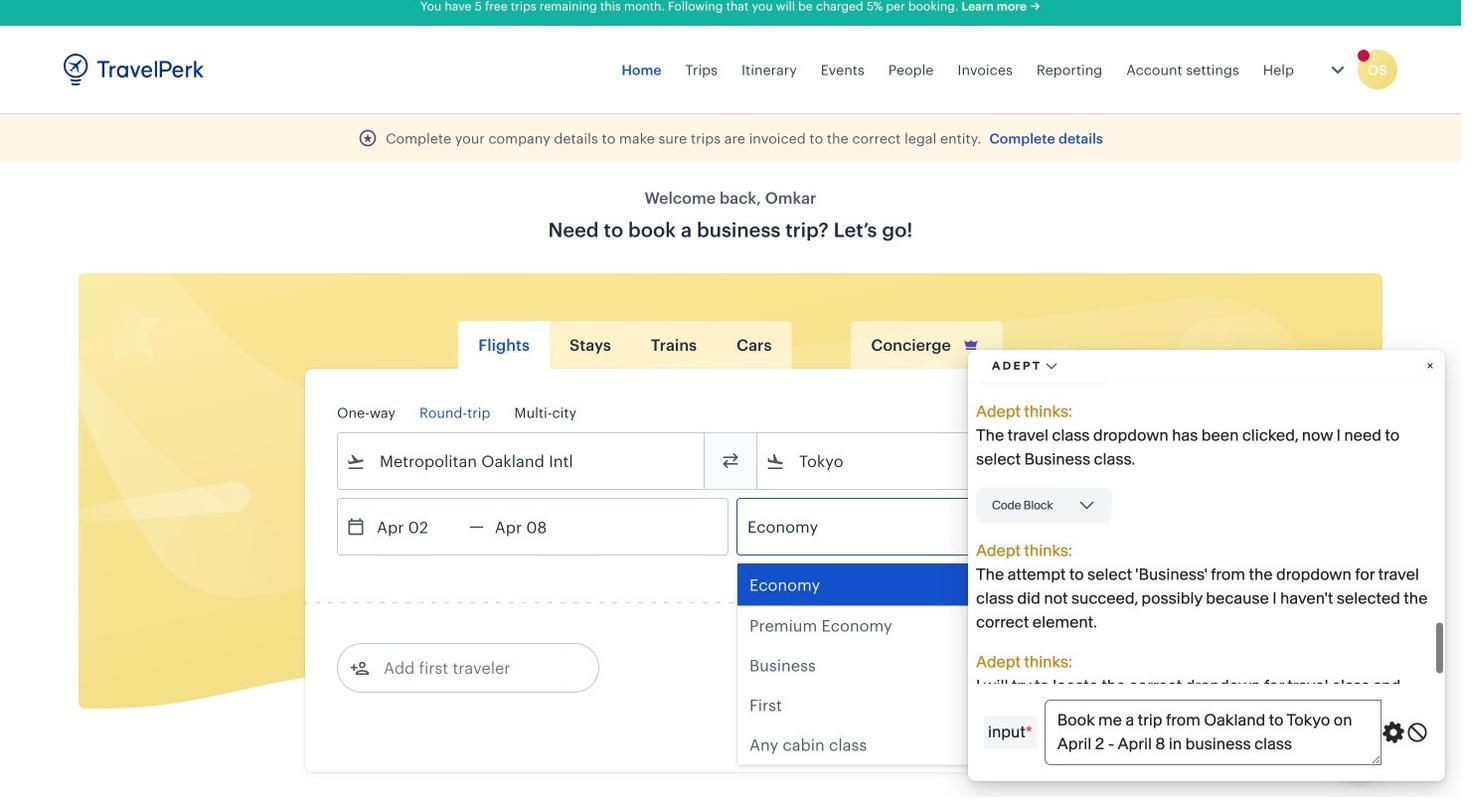 Task type: locate. For each thing, give the bounding box(es) containing it.
Add first traveler search field
[[370, 652, 577, 684]]



Task type: vqa. For each thing, say whether or not it's contained in the screenshot.
Add traveler Search Box
no



Task type: describe. For each thing, give the bounding box(es) containing it.
From search field
[[366, 446, 678, 477]]

To search field
[[786, 446, 1098, 477]]

Depart text field
[[366, 499, 469, 555]]

Return text field
[[484, 499, 588, 555]]



